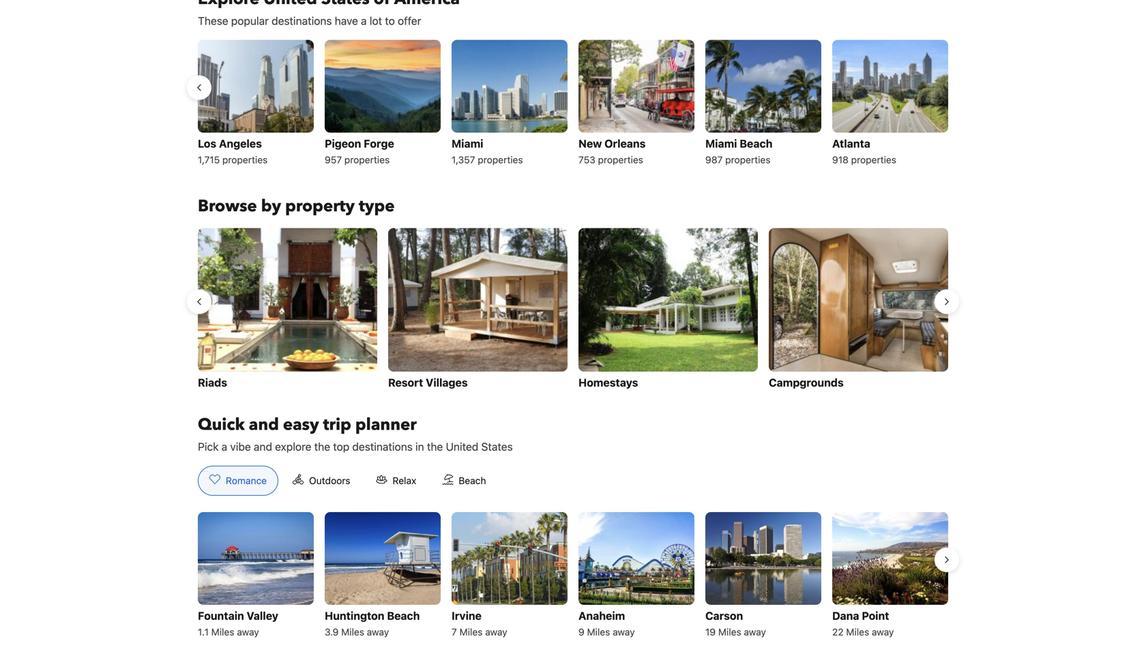 Task type: vqa. For each thing, say whether or not it's contained in the screenshot.
bottommost wifi
no



Task type: describe. For each thing, give the bounding box(es) containing it.
away inside irvine 7 miles away
[[485, 627, 508, 638]]

9
[[579, 627, 585, 638]]

popular
[[231, 14, 269, 27]]

browse by property type
[[198, 195, 395, 218]]

these
[[198, 14, 228, 27]]

point
[[862, 610, 890, 623]]

miami for beach
[[706, 137, 737, 150]]

homestays
[[579, 376, 638, 389]]

relax
[[393, 475, 417, 487]]

anaheim 9 miles away
[[579, 610, 635, 638]]

miami beach 987 properties
[[706, 137, 773, 166]]

1,715
[[198, 154, 220, 166]]

miami for 1,357
[[452, 137, 484, 150]]

resort
[[388, 376, 423, 389]]

lot
[[370, 14, 382, 27]]

quick
[[198, 414, 245, 436]]

1 vertical spatial and
[[254, 441, 272, 453]]

by
[[261, 195, 281, 218]]

beach for huntington beach
[[387, 610, 420, 623]]

riads link
[[198, 228, 377, 392]]

browse
[[198, 195, 257, 218]]

2 the from the left
[[427, 441, 443, 453]]

miles inside the carson 19 miles away
[[719, 627, 742, 638]]

0 horizontal spatial destinations
[[272, 14, 332, 27]]

resort villages link
[[388, 228, 568, 392]]

miles inside dana point 22 miles away
[[847, 627, 870, 638]]

miles inside anaheim 9 miles away
[[587, 627, 610, 638]]

forge
[[364, 137, 394, 150]]

huntington beach 3.9 miles away
[[325, 610, 420, 638]]

los angeles 1,715 properties
[[198, 137, 268, 166]]

957
[[325, 154, 342, 166]]

753
[[579, 154, 596, 166]]

region containing los angeles
[[187, 34, 960, 174]]

0 vertical spatial and
[[249, 414, 279, 436]]

tab list containing romance
[[187, 466, 509, 497]]

to
[[385, 14, 395, 27]]

type
[[359, 195, 395, 218]]

romance
[[226, 475, 267, 487]]

riads
[[198, 376, 227, 389]]

in
[[416, 441, 424, 453]]

beach button
[[431, 466, 498, 496]]

1 the from the left
[[314, 441, 330, 453]]

outdoors button
[[281, 466, 362, 496]]

villages
[[426, 376, 468, 389]]

19
[[706, 627, 716, 638]]

dana point 22 miles away
[[833, 610, 894, 638]]

away inside the carson 19 miles away
[[744, 627, 766, 638]]

quick and easy trip planner pick a vibe and explore the top destinations in the united states
[[198, 414, 513, 453]]

new orleans 753 properties
[[579, 137, 646, 166]]

anaheim
[[579, 610, 625, 623]]

relax button
[[365, 466, 428, 496]]

new
[[579, 137, 602, 150]]

918
[[833, 154, 849, 166]]

campgrounds link
[[769, 228, 949, 392]]



Task type: locate. For each thing, give the bounding box(es) containing it.
6 properties from the left
[[852, 154, 897, 166]]

miles down carson
[[719, 627, 742, 638]]

huntington
[[325, 610, 385, 623]]

1 vertical spatial region
[[187, 223, 960, 398]]

6 away from the left
[[872, 627, 894, 638]]

0 horizontal spatial miami
[[452, 137, 484, 150]]

1 horizontal spatial beach
[[459, 475, 486, 487]]

miles
[[211, 627, 234, 638], [341, 627, 364, 638], [460, 627, 483, 638], [587, 627, 610, 638], [719, 627, 742, 638], [847, 627, 870, 638]]

away inside fountain valley 1.1 miles away
[[237, 627, 259, 638]]

irvine
[[452, 610, 482, 623]]

0 vertical spatial destinations
[[272, 14, 332, 27]]

2 region from the top
[[187, 223, 960, 398]]

1 horizontal spatial miami
[[706, 137, 737, 150]]

4 away from the left
[[613, 627, 635, 638]]

0 horizontal spatial a
[[222, 441, 227, 453]]

beach inside miami beach 987 properties
[[740, 137, 773, 150]]

destinations inside quick and easy trip planner pick a vibe and explore the top destinations in the united states
[[352, 441, 413, 453]]

away down huntington
[[367, 627, 389, 638]]

miami up 1,357
[[452, 137, 484, 150]]

0 vertical spatial beach
[[740, 137, 773, 150]]

fountain
[[198, 610, 244, 623]]

properties right 1,357
[[478, 154, 523, 166]]

campgrounds
[[769, 376, 844, 389]]

miami
[[452, 137, 484, 150], [706, 137, 737, 150]]

outdoors
[[309, 475, 350, 487]]

and up "vibe"
[[249, 414, 279, 436]]

romance button
[[198, 466, 279, 496]]

the left top
[[314, 441, 330, 453]]

miles right the 7
[[460, 627, 483, 638]]

carson 19 miles away
[[706, 610, 766, 638]]

2 away from the left
[[367, 627, 389, 638]]

properties down forge
[[345, 154, 390, 166]]

region containing riads
[[187, 223, 960, 398]]

miles inside fountain valley 1.1 miles away
[[211, 627, 234, 638]]

valley
[[247, 610, 279, 623]]

3 properties from the left
[[478, 154, 523, 166]]

3 away from the left
[[485, 627, 508, 638]]

explore
[[275, 441, 312, 453]]

destinations left have
[[272, 14, 332, 27]]

properties inside the new orleans 753 properties
[[598, 154, 644, 166]]

miami 1,357 properties
[[452, 137, 523, 166]]

miles inside irvine 7 miles away
[[460, 627, 483, 638]]

a left "vibe"
[[222, 441, 227, 453]]

pick
[[198, 441, 219, 453]]

1 properties from the left
[[222, 154, 268, 166]]

1.1
[[198, 627, 209, 638]]

miami inside miami 1,357 properties
[[452, 137, 484, 150]]

properties for los
[[222, 154, 268, 166]]

vibe
[[230, 441, 251, 453]]

1,357
[[452, 154, 475, 166]]

2 vertical spatial beach
[[387, 610, 420, 623]]

and right "vibe"
[[254, 441, 272, 453]]

1 away from the left
[[237, 627, 259, 638]]

away down point
[[872, 627, 894, 638]]

properties inside miami 1,357 properties
[[478, 154, 523, 166]]

destinations
[[272, 14, 332, 27], [352, 441, 413, 453]]

and
[[249, 414, 279, 436], [254, 441, 272, 453]]

properties inside los angeles 1,715 properties
[[222, 154, 268, 166]]

22
[[833, 627, 844, 638]]

6 miles from the left
[[847, 627, 870, 638]]

2 miami from the left
[[706, 137, 737, 150]]

beach
[[740, 137, 773, 150], [459, 475, 486, 487], [387, 610, 420, 623]]

away
[[237, 627, 259, 638], [367, 627, 389, 638], [485, 627, 508, 638], [613, 627, 635, 638], [744, 627, 766, 638], [872, 627, 894, 638]]

beach inside huntington beach 3.9 miles away
[[387, 610, 420, 623]]

away inside dana point 22 miles away
[[872, 627, 894, 638]]

7
[[452, 627, 457, 638]]

these popular destinations have a lot to offer
[[198, 14, 421, 27]]

beach inside button
[[459, 475, 486, 487]]

properties for new
[[598, 154, 644, 166]]

the
[[314, 441, 330, 453], [427, 441, 443, 453]]

properties for pigeon
[[345, 154, 390, 166]]

away right 19
[[744, 627, 766, 638]]

3 region from the top
[[187, 507, 960, 646]]

away inside anaheim 9 miles away
[[613, 627, 635, 638]]

properties down atlanta
[[852, 154, 897, 166]]

planner
[[356, 414, 417, 436]]

irvine 7 miles away
[[452, 610, 508, 638]]

5 away from the left
[[744, 627, 766, 638]]

987
[[706, 154, 723, 166]]

atlanta
[[833, 137, 871, 150]]

1 vertical spatial beach
[[459, 475, 486, 487]]

1 region from the top
[[187, 34, 960, 174]]

destinations down the planner
[[352, 441, 413, 453]]

1 miles from the left
[[211, 627, 234, 638]]

4 miles from the left
[[587, 627, 610, 638]]

beach for miami beach
[[740, 137, 773, 150]]

trip
[[323, 414, 351, 436]]

carson
[[706, 610, 743, 623]]

united
[[446, 441, 479, 453]]

miles inside huntington beach 3.9 miles away
[[341, 627, 364, 638]]

dana
[[833, 610, 860, 623]]

1 vertical spatial a
[[222, 441, 227, 453]]

the right in
[[427, 441, 443, 453]]

miles down huntington
[[341, 627, 364, 638]]

properties
[[222, 154, 268, 166], [345, 154, 390, 166], [478, 154, 523, 166], [598, 154, 644, 166], [726, 154, 771, 166], [852, 154, 897, 166]]

fountain valley 1.1 miles away
[[198, 610, 279, 638]]

offer
[[398, 14, 421, 27]]

a left lot
[[361, 14, 367, 27]]

top
[[333, 441, 350, 453]]

1 miami from the left
[[452, 137, 484, 150]]

miles down the anaheim
[[587, 627, 610, 638]]

have
[[335, 14, 358, 27]]

angeles
[[219, 137, 262, 150]]

properties down "angeles"
[[222, 154, 268, 166]]

away inside huntington beach 3.9 miles away
[[367, 627, 389, 638]]

tab list
[[187, 466, 509, 497]]

atlanta 918 properties
[[833, 137, 897, 166]]

miles right 22 in the right bottom of the page
[[847, 627, 870, 638]]

los
[[198, 137, 216, 150]]

pigeon forge 957 properties
[[325, 137, 394, 166]]

1 horizontal spatial destinations
[[352, 441, 413, 453]]

2 horizontal spatial beach
[[740, 137, 773, 150]]

properties inside atlanta 918 properties
[[852, 154, 897, 166]]

0 horizontal spatial the
[[314, 441, 330, 453]]

a
[[361, 14, 367, 27], [222, 441, 227, 453]]

states
[[482, 441, 513, 453]]

5 properties from the left
[[726, 154, 771, 166]]

properties down "orleans" in the right top of the page
[[598, 154, 644, 166]]

2 miles from the left
[[341, 627, 364, 638]]

property
[[285, 195, 355, 218]]

properties inside miami beach 987 properties
[[726, 154, 771, 166]]

easy
[[283, 414, 319, 436]]

1 horizontal spatial a
[[361, 14, 367, 27]]

away right the 7
[[485, 627, 508, 638]]

miles down fountain
[[211, 627, 234, 638]]

properties for miami
[[726, 154, 771, 166]]

away down valley
[[237, 627, 259, 638]]

homestays link
[[579, 228, 758, 392]]

a inside quick and easy trip planner pick a vibe and explore the top destinations in the united states
[[222, 441, 227, 453]]

4 properties from the left
[[598, 154, 644, 166]]

1 vertical spatial destinations
[[352, 441, 413, 453]]

2 vertical spatial region
[[187, 507, 960, 646]]

3.9
[[325, 627, 339, 638]]

5 miles from the left
[[719, 627, 742, 638]]

0 vertical spatial region
[[187, 34, 960, 174]]

2 properties from the left
[[345, 154, 390, 166]]

miami up 987
[[706, 137, 737, 150]]

properties inside pigeon forge 957 properties
[[345, 154, 390, 166]]

0 horizontal spatial beach
[[387, 610, 420, 623]]

region containing fountain valley
[[187, 507, 960, 646]]

3 miles from the left
[[460, 627, 483, 638]]

miami inside miami beach 987 properties
[[706, 137, 737, 150]]

0 vertical spatial a
[[361, 14, 367, 27]]

pigeon
[[325, 137, 361, 150]]

1 horizontal spatial the
[[427, 441, 443, 453]]

resort villages
[[388, 376, 468, 389]]

properties right 987
[[726, 154, 771, 166]]

away down the anaheim
[[613, 627, 635, 638]]

orleans
[[605, 137, 646, 150]]

region
[[187, 34, 960, 174], [187, 223, 960, 398], [187, 507, 960, 646]]



